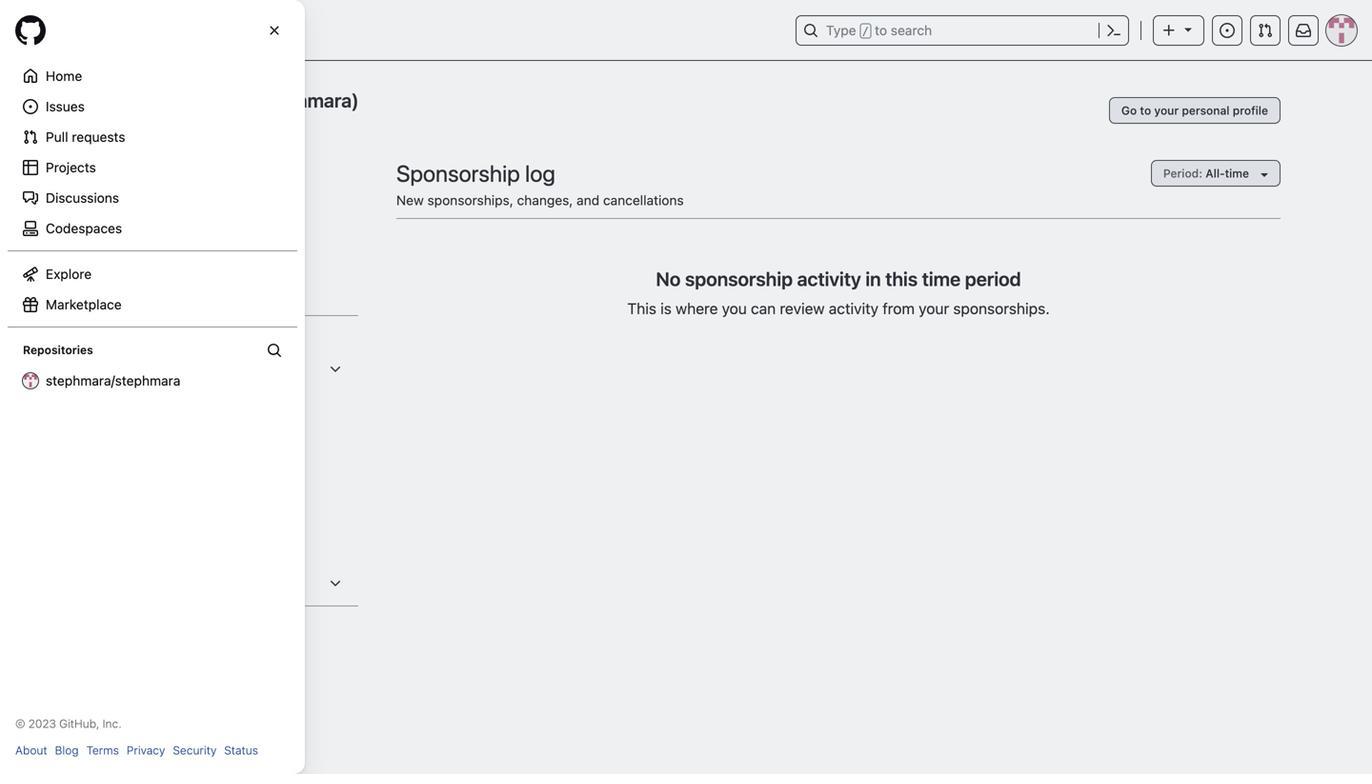 Task type: locate. For each thing, give the bounding box(es) containing it.
to right go at the right of page
[[1140, 104, 1151, 117]]

all-time button
[[1151, 160, 1281, 187]]

this
[[627, 300, 657, 318]]

about
[[15, 744, 47, 758]]

pull requests link
[[15, 122, 290, 152]]

about link
[[15, 742, 47, 759]]

triangle down image
[[1257, 167, 1272, 182]]

personal
[[1182, 104, 1230, 117]]

home
[[46, 68, 82, 84]]

1 vertical spatial time
[[922, 268, 961, 290]]

all-
[[1206, 167, 1225, 180]]

time inside no sponsorship activity in this time period this is where you can review activity from your sponsorships.
[[922, 268, 961, 290]]

time
[[1225, 167, 1249, 180], [922, 268, 961, 290]]

0 vertical spatial your
[[1154, 104, 1179, 117]]

sponsorship log new sponsorships, changes, and cancellations
[[396, 160, 684, 208]]

security
[[173, 744, 217, 758]]

0 horizontal spatial your
[[919, 300, 949, 318]]

to inside 'link'
[[1140, 104, 1151, 117]]

status link
[[224, 742, 258, 759]]

activity down in
[[829, 300, 879, 318]]

1 vertical spatial your
[[919, 300, 949, 318]]

no sponsorship activity in this time period this is where you can review activity from your sponsorships.
[[627, 268, 1050, 318]]

0 vertical spatial to
[[875, 22, 887, 38]]

dialog containing home
[[0, 0, 305, 775]]

type
[[826, 22, 856, 38]]

no
[[656, 268, 681, 290]]

time left triangle down image at the top
[[1225, 167, 1249, 180]]

0 horizontal spatial to
[[875, 22, 887, 38]]

dialog
[[0, 0, 305, 775]]

0 horizontal spatial time
[[922, 268, 961, 290]]

sponsorship
[[396, 160, 520, 187]]

1 horizontal spatial time
[[1225, 167, 1249, 180]]

1 horizontal spatial your
[[1154, 104, 1179, 117]]

1 vertical spatial to
[[1140, 104, 1151, 117]]

from
[[883, 300, 915, 318]]

all-time
[[1206, 167, 1249, 180]]

copilot
[[122, 744, 166, 759]]

inc.
[[103, 718, 122, 731]]

2023
[[28, 718, 56, 731]]

search
[[891, 22, 932, 38]]

open global navigation menu image
[[23, 23, 38, 38]]

issues
[[46, 99, 85, 114]]

activity
[[797, 268, 861, 290], [829, 300, 879, 318]]

activity up review
[[797, 268, 861, 290]]

to
[[875, 22, 887, 38], [1140, 104, 1151, 117]]

terms link
[[86, 742, 119, 759]]

marketplace
[[46, 297, 122, 313]]

paintbrush image
[[99, 225, 114, 240]]

your
[[1154, 104, 1179, 117], [919, 300, 949, 318]]

new
[[396, 192, 424, 208]]

stephmara/stephmara link
[[15, 366, 290, 396]]

your right go at the right of page
[[1154, 104, 1179, 117]]

triangle down image
[[1181, 21, 1196, 37]]

time right this
[[922, 268, 961, 290]]

can
[[751, 300, 776, 318]]

this
[[885, 268, 918, 290]]

1 horizontal spatial to
[[1140, 104, 1151, 117]]

© 2023 github, inc.
[[15, 718, 122, 731]]

0 vertical spatial activity
[[797, 268, 861, 290]]

is
[[661, 300, 672, 318]]

to right "/" on the right
[[875, 22, 887, 38]]

pull requests
[[46, 129, 125, 145]]

privacy link
[[127, 742, 165, 759]]

about blog terms privacy security status
[[15, 744, 258, 758]]

explore link
[[15, 259, 290, 290]]

in
[[866, 268, 881, 290]]

your right the from
[[919, 300, 949, 318]]

plus image
[[1162, 23, 1177, 38]]

gear image
[[99, 194, 114, 210]]

list
[[99, 15, 784, 46]]

©
[[15, 718, 25, 731]]

0 vertical spatial time
[[1225, 167, 1249, 180]]

your inside 'link'
[[1154, 104, 1179, 117]]

discussions link
[[15, 183, 290, 213]]



Task type: vqa. For each thing, say whether or not it's contained in the screenshot.
Type
yes



Task type: describe. For each thing, give the bounding box(es) containing it.
cancellations
[[603, 192, 684, 208]]

sponsorships,
[[427, 192, 513, 208]]

issues link
[[15, 91, 290, 122]]

sponsorship
[[685, 268, 793, 290]]

privacy
[[127, 744, 165, 758]]

git pull request image
[[1258, 23, 1273, 38]]

status
[[224, 744, 258, 758]]

stephmara/stephmara
[[46, 373, 180, 389]]

pull
[[46, 129, 68, 145]]

security link
[[173, 742, 217, 759]]

discussions
[[46, 190, 119, 206]]

log
[[525, 160, 555, 187]]

you
[[722, 300, 747, 318]]

codespaces
[[46, 221, 122, 236]]

repositories
[[23, 344, 93, 357]]

projects link
[[15, 152, 290, 183]]

terms
[[86, 744, 119, 758]]

copilot link
[[91, 737, 351, 767]]

go to your personal profile link
[[1109, 97, 1281, 124]]

your inside no sponsorship activity in this time period this is where you can review activity from your sponsorships.
[[919, 300, 949, 318]]

codespaces link
[[15, 213, 290, 244]]

requests
[[72, 129, 125, 145]]

/
[[862, 25, 869, 38]]

type / to search
[[826, 22, 932, 38]]

(stephmara) link
[[152, 89, 359, 111]]

profile
[[1233, 104, 1268, 117]]

command palette image
[[1106, 23, 1122, 38]]

close image
[[267, 23, 282, 38]]

go
[[1121, 104, 1137, 117]]

sponsorships.
[[953, 300, 1050, 318]]

(stephmara)
[[251, 89, 359, 111]]

blog
[[55, 744, 79, 758]]

package image
[[99, 714, 114, 729]]

code, planning, and automation list
[[91, 645, 351, 775]]

projects
[[46, 160, 96, 175]]

and
[[577, 192, 600, 208]]

marketplace link
[[15, 290, 290, 320]]

period
[[965, 268, 1021, 290]]

copilot image
[[99, 744, 114, 759]]

issue opened image
[[1220, 23, 1235, 38]]

notifications image
[[1296, 23, 1311, 38]]

1 vertical spatial activity
[[829, 300, 879, 318]]

review
[[780, 300, 825, 318]]

github,
[[59, 718, 99, 731]]

@stephmara image
[[91, 88, 137, 133]]

where
[[676, 300, 718, 318]]

home link
[[15, 61, 290, 91]]

go to your personal profile
[[1121, 104, 1268, 117]]

changes,
[[517, 192, 573, 208]]

blog link
[[55, 742, 79, 759]]

time inside popup button
[[1225, 167, 1249, 180]]

access list
[[91, 354, 351, 599]]

explore
[[46, 266, 92, 282]]



